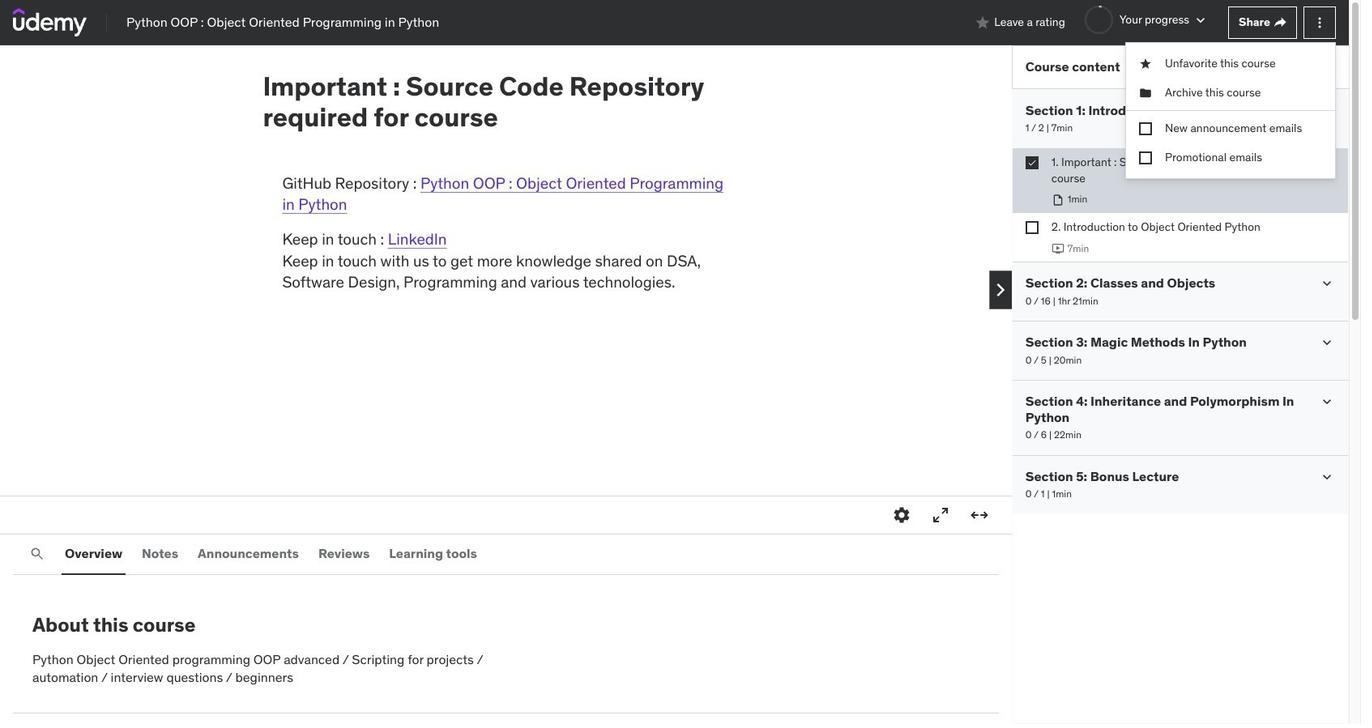 Task type: describe. For each thing, give the bounding box(es) containing it.
fullscreen image
[[931, 506, 950, 525]]

1 vertical spatial small image
[[1319, 276, 1335, 292]]

0 vertical spatial xsmall image
[[1139, 84, 1152, 100]]

settings image
[[892, 506, 911, 525]]

1 vertical spatial xsmall image
[[1139, 122, 1152, 135]]

search image
[[29, 546, 45, 562]]

expanded view image
[[970, 506, 989, 525]]



Task type: vqa. For each thing, say whether or not it's contained in the screenshot.
small icon
yes



Task type: locate. For each thing, give the bounding box(es) containing it.
2 vertical spatial xsmall image
[[1026, 221, 1039, 234]]

small image
[[975, 14, 991, 30], [1319, 103, 1335, 119], [1319, 335, 1335, 351], [1319, 394, 1335, 410]]

go to next lecture image
[[988, 277, 1014, 303]]

udemy image
[[13, 8, 87, 36]]

sidebar element
[[1012, 45, 1349, 724]]

2 vertical spatial small image
[[1319, 469, 1335, 485]]

play introduction to object oriented python image
[[1052, 242, 1065, 255]]

actions image
[[1312, 14, 1328, 30]]

0 vertical spatial small image
[[1193, 12, 1209, 28]]

xsmall image
[[1274, 16, 1287, 29], [1139, 56, 1152, 71], [1139, 151, 1152, 164], [1026, 156, 1039, 169]]

close course content sidebar image
[[1320, 59, 1336, 75]]

xsmall image
[[1139, 84, 1152, 100], [1139, 122, 1152, 135], [1026, 221, 1039, 234]]

small image
[[1193, 12, 1209, 28], [1319, 276, 1335, 292], [1319, 469, 1335, 485]]

start important : source code repository required for course image
[[1052, 193, 1065, 206]]



